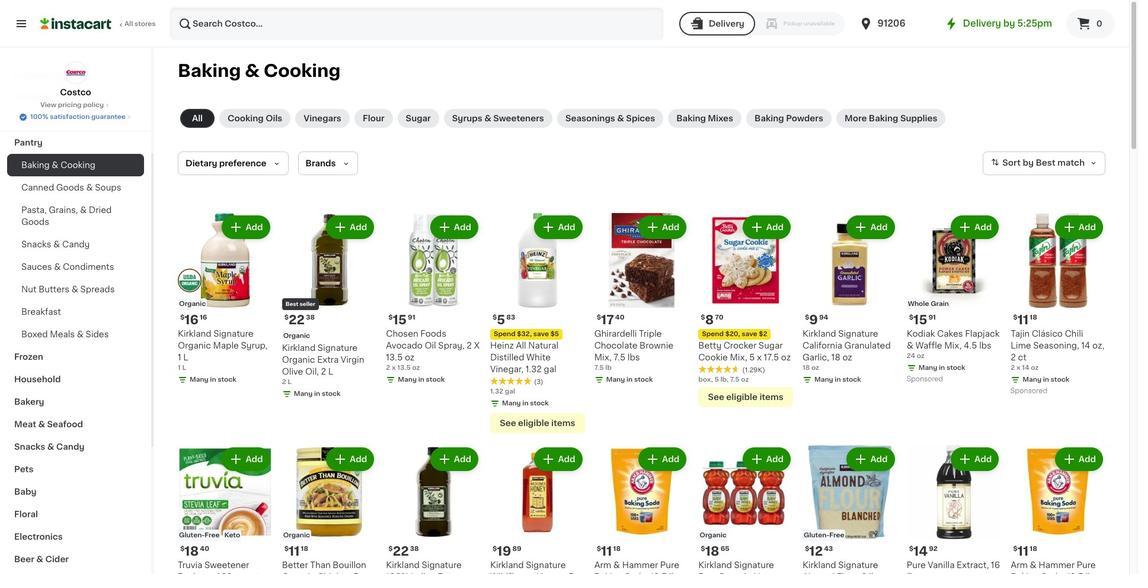 Task type: locate. For each thing, give the bounding box(es) containing it.
$ inside $ 9 94
[[805, 315, 809, 321]]

100% inside button
[[30, 114, 48, 120]]

1 save from the left
[[533, 331, 549, 338]]

soups
[[95, 184, 121, 192]]

almond
[[803, 574, 835, 575]]

1 vertical spatial snacks & candy link
[[7, 436, 144, 459]]

signature inside kirkland signature california granulated garlic, 18 oz 18 oz
[[838, 330, 878, 338]]

7.5 left lb
[[594, 365, 604, 371]]

1 vertical spatial sponsored badge image
[[1011, 388, 1047, 395]]

free inside product group
[[829, 533, 844, 540]]

0 vertical spatial 5
[[497, 314, 505, 326]]

16 up kirkland signature organic maple syrup, 1 l 1 l
[[200, 315, 207, 321]]

0 horizontal spatial spend
[[494, 331, 516, 338]]

free for gluten-free keto
[[205, 533, 220, 540]]

0 vertical spatial goods
[[56, 184, 84, 192]]

0 vertical spatial 1
[[178, 354, 181, 362]]

in down kirkland signature california granulated garlic, 18 oz 18 oz
[[835, 377, 841, 383]]

x for 15
[[392, 365, 396, 371]]

$5
[[550, 331, 559, 338]]

in for virgin
[[314, 391, 320, 398]]

kirkland inside the kirkland signature almond flour, 3 lbs
[[803, 562, 836, 570]]

goods down pasta,
[[21, 218, 49, 226]]

by right the sort
[[1023, 159, 1034, 167]]

$ inside $ 18 65
[[701, 547, 705, 553]]

kirkland for kirkland signature wildflower honey, 
[[490, 562, 524, 570]]

organic inside better than bouillon organic chicken base
[[282, 574, 315, 575]]

costco link
[[60, 62, 91, 98]]

14 left 92
[[913, 546, 928, 559]]

kirkland inside kirkland signature organic maple syrup, 1 l 1 l
[[178, 330, 211, 338]]

organic inside kirkland signature raw organic hone
[[718, 574, 751, 575]]

preference
[[219, 159, 266, 168]]

eligible down lb,
[[726, 393, 758, 402]]

free for gluten-free
[[829, 533, 844, 540]]

1 horizontal spatial 7.5
[[614, 354, 625, 362]]

oz inside betty crocker sugar cookie mix, 5 x 17.5 oz
[[781, 354, 791, 362]]

baking powders link
[[746, 109, 832, 128]]

1 arm from the left
[[594, 562, 611, 570]]

product group
[[178, 213, 272, 387], [282, 213, 377, 402], [386, 213, 481, 387], [490, 213, 585, 434], [594, 213, 689, 387], [698, 213, 793, 408], [803, 213, 897, 387], [907, 213, 1001, 386], [1011, 213, 1105, 398], [178, 446, 272, 575], [282, 446, 377, 575], [386, 446, 481, 575], [490, 446, 585, 575], [594, 446, 689, 575], [698, 446, 793, 575], [803, 446, 897, 575], [907, 446, 1001, 575], [1011, 446, 1105, 575]]

see down box, 5 lb, 7.5 oz
[[708, 393, 724, 402]]

1 vertical spatial 40
[[200, 547, 209, 553]]

7.5 right lb,
[[730, 377, 740, 383]]

kirkland inside "kirkland signature 100% italian extr"
[[386, 562, 420, 570]]

product group containing 8
[[698, 213, 793, 408]]

22 up "kirkland signature 100% italian extr"
[[393, 546, 409, 559]]

1 horizontal spatial arm & hammer pure baking soda, 13.5 lbs
[[1011, 562, 1098, 575]]

2 1 from the top
[[178, 365, 181, 371]]

0 vertical spatial 40
[[615, 315, 625, 321]]

5 for $ 5 83
[[497, 314, 505, 326]]

many in stock down kirkland signature organic maple syrup, 1 l 1 l
[[190, 377, 236, 383]]

baking
[[178, 62, 241, 79], [676, 114, 706, 123], [755, 114, 784, 123], [869, 114, 898, 123], [21, 161, 50, 170], [594, 574, 623, 575], [1011, 574, 1039, 575]]

$ inside $ 16 16
[[180, 315, 185, 321]]

all down $32,
[[516, 342, 526, 350]]

best left seller
[[286, 302, 298, 307]]

organic down $ 16 16
[[178, 342, 211, 350]]

2 spend from the left
[[702, 331, 724, 338]]

1 horizontal spatial 16
[[200, 315, 207, 321]]

1 horizontal spatial best
[[1036, 159, 1055, 167]]

x inside betty crocker sugar cookie mix, 5 x 17.5 oz
[[757, 354, 762, 362]]

0 vertical spatial 1.32
[[526, 366, 542, 374]]

stock down kirkland signature organic maple syrup, 1 l 1 l
[[218, 377, 236, 383]]

$ inside $ 5 83
[[493, 315, 497, 321]]

40 inside $ 17 40
[[615, 315, 625, 321]]

all link
[[180, 109, 215, 128]]

many down lb
[[606, 377, 625, 383]]

many down garlic,
[[814, 377, 833, 383]]

produce link
[[7, 87, 144, 109]]

1 vertical spatial 14
[[1022, 365, 1029, 371]]

best inside field
[[1036, 159, 1055, 167]]

1 horizontal spatial items
[[760, 393, 784, 402]]

by inside field
[[1023, 159, 1034, 167]]

soda,
[[625, 574, 648, 575], [1041, 574, 1065, 575]]

sponsored badge image
[[907, 377, 943, 383], [1011, 388, 1047, 395]]

costco logo image
[[64, 62, 87, 84]]

1 pure from the left
[[660, 562, 679, 570]]

organic down better
[[282, 574, 315, 575]]

1 spend from the left
[[494, 331, 516, 338]]

7.5 down chocolate
[[614, 354, 625, 362]]

lbs
[[979, 342, 992, 350], [628, 354, 640, 362], [869, 574, 881, 575], [669, 574, 681, 575], [1086, 574, 1098, 575]]

1 horizontal spatial $ 22 38
[[388, 546, 419, 559]]

many down oil,
[[294, 391, 313, 398]]

kirkland signature wildflower honey, 
[[490, 562, 574, 575]]

ghirardelli triple chocolate brownie mix, 7.5 lbs 7.5 lb
[[594, 330, 673, 371]]

gluten- up "$ 18 40" at the bottom left
[[179, 533, 205, 540]]

15
[[393, 314, 407, 326], [913, 314, 927, 326]]

gluten- up 12
[[804, 533, 829, 540]]

stock down kirkland signature california granulated garlic, 18 oz 18 oz
[[842, 377, 861, 383]]

eligible
[[726, 393, 758, 402], [518, 419, 549, 428]]

0 horizontal spatial x
[[392, 365, 396, 371]]

1 snacks & candy link from the top
[[7, 234, 144, 256]]

1 vertical spatial see eligible items
[[500, 419, 575, 428]]

2 free from the left
[[829, 533, 844, 540]]

signature inside the kirkland signature organic extra virgin olive oil, 2 l 2 l
[[318, 344, 357, 352]]

oz,
[[1092, 342, 1105, 350]]

see down 1.32 gal
[[500, 419, 516, 428]]

kirkland for kirkland signature organic extra virgin olive oil, 2 l 2 l
[[282, 344, 315, 352]]

kirkland down $ 16 16
[[178, 330, 211, 338]]

40 inside "$ 18 40"
[[200, 547, 209, 553]]

italian
[[411, 574, 436, 575]]

in for mix,
[[627, 377, 633, 383]]

signature inside kirkland signature organic maple syrup, 1 l 1 l
[[213, 330, 253, 338]]

grain
[[931, 301, 949, 307]]

product group containing 12
[[803, 446, 897, 575]]

kirkland inside kirkland signature wildflower honey,
[[490, 562, 524, 570]]

delivery for delivery by 5:25pm
[[963, 19, 1001, 28]]

0 horizontal spatial 14
[[913, 546, 928, 559]]

0 vertical spatial sugar
[[406, 114, 431, 123]]

baking mixes
[[676, 114, 733, 123]]

0 horizontal spatial delivery
[[709, 20, 744, 28]]

x inside tajin clásico chili lime seasoning, 14 oz, 2 ct 2 x 14 oz
[[1017, 365, 1020, 371]]

see eligible items for 8
[[708, 393, 784, 402]]

1 91 from the left
[[408, 315, 415, 321]]

0 vertical spatial eligible
[[726, 393, 758, 402]]

in down oil,
[[314, 391, 320, 398]]

kirkland inside kirkland signature raw organic hone
[[698, 562, 732, 570]]

stock down chosen foods avocado oil spray, 2 x 13.5 oz 2 x 13.5 oz
[[426, 377, 445, 383]]

16 right extract,
[[991, 562, 1000, 570]]

many in stock down tajin clásico chili lime seasoning, 14 oz, 2 ct 2 x 14 oz at the right
[[1023, 377, 1069, 383]]

free left keto
[[205, 533, 220, 540]]

stock for syrup,
[[218, 377, 236, 383]]

0 horizontal spatial gluten-
[[179, 533, 205, 540]]

many in stock for seasoning,
[[1023, 377, 1069, 383]]

0 vertical spatial see eligible items
[[708, 393, 784, 402]]

1 horizontal spatial by
[[1023, 159, 1034, 167]]

2 horizontal spatial 16
[[991, 562, 1000, 570]]

kirkland for kirkland signature organic maple syrup, 1 l 1 l
[[178, 330, 211, 338]]

eligible down (3)
[[518, 419, 549, 428]]

signature for kirkland signature organic extra virgin olive oil, 2 l 2 l
[[318, 344, 357, 352]]

2 right oil,
[[321, 368, 326, 376]]

signature inside "kirkland signature 100% italian extr"
[[422, 562, 462, 570]]

stock down the kirkland signature organic extra virgin olive oil, 2 l 2 l
[[322, 391, 341, 398]]

1 horizontal spatial gluten-
[[804, 533, 829, 540]]

2 vertical spatial 5
[[715, 377, 719, 383]]

16 down item badge image
[[185, 314, 199, 326]]

91 down the whole grain
[[928, 315, 936, 321]]

1 gluten- from the left
[[179, 533, 205, 540]]

meat
[[14, 421, 36, 429]]

baking & cooking inside baking & cooking link
[[21, 161, 95, 170]]

1 horizontal spatial 1.32
[[526, 366, 542, 374]]

2 horizontal spatial 14
[[1081, 342, 1090, 350]]

1 vertical spatial gal
[[505, 389, 515, 395]]

in down kirkland signature organic maple syrup, 1 l 1 l
[[210, 377, 216, 383]]

1 horizontal spatial 91
[[928, 315, 936, 321]]

baking mixes link
[[668, 109, 742, 128]]

sweeteners
[[493, 114, 544, 123]]

baking inside "link"
[[676, 114, 706, 123]]

2 arm & hammer pure baking soda, 13.5 lbs from the left
[[1011, 562, 1098, 575]]

1 arm & hammer pure baking soda, 13.5 lbs from the left
[[594, 562, 681, 575]]

★★★★★
[[698, 366, 740, 374], [698, 366, 740, 374], [490, 377, 532, 386], [490, 377, 532, 386]]

lbs inside the kirkland signature almond flour, 3 lbs
[[869, 574, 881, 575]]

stock for waffle
[[947, 365, 965, 371]]

$ inside $ 8 70
[[701, 315, 705, 321]]

0 vertical spatial by
[[1003, 19, 1015, 28]]

Search field
[[171, 8, 663, 39]]

by left 5:25pm
[[1003, 19, 1015, 28]]

gluten- for gluten-free
[[804, 533, 829, 540]]

service type group
[[679, 12, 844, 36]]

snacks & candy link
[[7, 234, 144, 256], [7, 436, 144, 459]]

0 horizontal spatial best
[[286, 302, 298, 307]]

1 vertical spatial goods
[[21, 218, 49, 226]]

1 horizontal spatial see
[[708, 393, 724, 402]]

$ 15 91 up kodiak
[[909, 314, 936, 326]]

1 vertical spatial snacks
[[14, 443, 45, 452]]

kirkland signature almond flour, 3 lbs
[[803, 562, 881, 575]]

spend $20, save $2
[[702, 331, 767, 338]]

many in stock down lb
[[606, 377, 653, 383]]

stock down (3)
[[530, 400, 549, 407]]

signature inside kirkland signature raw organic hone
[[734, 562, 774, 570]]

stock for garlic,
[[842, 377, 861, 383]]

many down the avocado
[[398, 377, 417, 383]]

snacks for first the snacks & candy link
[[21, 241, 51, 249]]

2 save from the left
[[742, 331, 757, 338]]

see for 8
[[708, 393, 724, 402]]

91 up chosen
[[408, 315, 415, 321]]

14 left oz,
[[1081, 342, 1090, 350]]

1 vertical spatial see eligible items button
[[490, 414, 585, 434]]

kirkland signature
[[14, 71, 93, 79]]

$ 22 38 down best seller
[[284, 314, 315, 326]]

0 horizontal spatial pure
[[660, 562, 679, 570]]

many down kirkland signature organic maple syrup, 1 l 1 l
[[190, 377, 208, 383]]

2 horizontal spatial mix,
[[944, 342, 962, 350]]

2 $ 15 91 from the left
[[909, 314, 936, 326]]

$ 15 91 up chosen
[[388, 314, 415, 326]]

1 horizontal spatial sponsored badge image
[[1011, 388, 1047, 395]]

4.5
[[964, 342, 977, 350]]

pantry link
[[7, 132, 144, 154]]

kirkland up produce
[[14, 71, 49, 79]]

stock for spray,
[[426, 377, 445, 383]]

many in stock down chosen foods avocado oil spray, 2 x 13.5 oz 2 x 13.5 oz
[[398, 377, 445, 383]]

snacks & candy link down seafood
[[7, 436, 144, 459]]

x inside chosen foods avocado oil spray, 2 x 13.5 oz 2 x 13.5 oz
[[392, 365, 396, 371]]

gal down vinegar,
[[505, 389, 515, 395]]

0 horizontal spatial 38
[[306, 315, 315, 321]]

0 vertical spatial see eligible items button
[[698, 387, 793, 408]]

maple
[[213, 342, 239, 350]]

mix, down cakes
[[944, 342, 962, 350]]

1 horizontal spatial 15
[[913, 314, 927, 326]]

2 gluten- from the left
[[804, 533, 829, 540]]

snacks & candy link up sauces & condiments at left
[[7, 234, 144, 256]]

kirkland signature raw organic hone
[[698, 562, 781, 575]]

1 horizontal spatial see eligible items button
[[698, 387, 793, 408]]

0 horizontal spatial all
[[124, 21, 133, 27]]

$ 5 83
[[493, 314, 515, 326]]

92
[[929, 547, 938, 553]]

in for garlic,
[[835, 377, 841, 383]]

5 up (1.29k)
[[749, 354, 755, 362]]

1 horizontal spatial delivery
[[963, 19, 1001, 28]]

see eligible items for 5
[[500, 419, 575, 428]]

2 horizontal spatial 7.5
[[730, 377, 740, 383]]

organic inside kirkland signature organic maple syrup, 1 l 1 l
[[178, 342, 211, 350]]

in down tajin clásico chili lime seasoning, 14 oz, 2 ct 2 x 14 oz at the right
[[1043, 377, 1049, 383]]

sauces
[[21, 263, 52, 271]]

goods down baking & cooking link
[[56, 184, 84, 192]]

0 vertical spatial 22
[[289, 314, 305, 326]]

cooking up vinegars link
[[264, 62, 340, 79]]

see eligible items button down (3)
[[490, 414, 585, 434]]

1 horizontal spatial baking & cooking
[[178, 62, 340, 79]]

baking & cooking
[[178, 62, 340, 79], [21, 161, 95, 170]]

canned goods & soups
[[21, 184, 121, 192]]

stock for virgin
[[322, 391, 341, 398]]

1 vertical spatial snacks & candy
[[14, 443, 84, 452]]

spend up heinz
[[494, 331, 516, 338]]

stock
[[947, 365, 965, 371], [218, 377, 236, 383], [842, 377, 861, 383], [426, 377, 445, 383], [634, 377, 653, 383], [1051, 377, 1069, 383], [322, 391, 341, 398], [530, 400, 549, 407]]

5
[[497, 314, 505, 326], [749, 354, 755, 362], [715, 377, 719, 383]]

14 inside product group
[[913, 546, 928, 559]]

many for kodiak cakes flapjack & waffle mix, 4.5 lbs
[[919, 365, 937, 371]]

kirkland up california
[[803, 330, 836, 338]]

pure vanilla extract, 16 fl oz
[[907, 562, 1000, 575]]

1 vertical spatial sugar
[[759, 342, 783, 350]]

oils
[[266, 114, 282, 123]]

1 horizontal spatial 5
[[715, 377, 719, 383]]

many in stock for spray,
[[398, 377, 445, 383]]

1 $ 15 91 from the left
[[388, 314, 415, 326]]

0 vertical spatial snacks & candy link
[[7, 234, 144, 256]]

gluten- inside product group
[[804, 533, 829, 540]]

1.32 down white
[[526, 366, 542, 374]]

0 vertical spatial baking & cooking
[[178, 62, 340, 79]]

0 horizontal spatial 5
[[497, 314, 505, 326]]

2 15 from the left
[[913, 314, 927, 326]]

1 1 from the top
[[178, 354, 181, 362]]

2 horizontal spatial x
[[1017, 365, 1020, 371]]

baking & cooking up cooking oils link
[[178, 62, 340, 79]]

in down ghirardelli triple chocolate brownie mix, 7.5 lbs 7.5 lb
[[627, 377, 633, 383]]

0 vertical spatial best
[[1036, 159, 1055, 167]]

15 up kodiak
[[913, 314, 927, 326]]

0 vertical spatial sponsored badge image
[[907, 377, 943, 383]]

2 91 from the left
[[928, 315, 936, 321]]

many for kirkland signature organic extra virgin olive oil, 2 l
[[294, 391, 313, 398]]

many in stock down "waffle"
[[919, 365, 965, 371]]

1 vertical spatial best
[[286, 302, 298, 307]]

1 vertical spatial eligible
[[518, 419, 549, 428]]

16 inside pure vanilla extract, 16 fl oz
[[991, 562, 1000, 570]]

snacks
[[21, 241, 51, 249], [14, 443, 45, 452]]

by for delivery
[[1003, 19, 1015, 28]]

lb
[[605, 365, 612, 371]]

1 vertical spatial by
[[1023, 159, 1034, 167]]

goods inside pasta, grains, & dried goods
[[21, 218, 49, 226]]

17
[[601, 314, 614, 326]]

$ 14 92
[[909, 546, 938, 559]]

mix, inside ghirardelli triple chocolate brownie mix, 7.5 lbs 7.5 lb
[[594, 354, 612, 362]]

0 horizontal spatial mix,
[[594, 354, 612, 362]]

1 vertical spatial 22
[[393, 546, 409, 559]]

0 horizontal spatial $ 22 38
[[284, 314, 315, 326]]

beer & cider link
[[7, 549, 144, 571]]

5 left lb,
[[715, 377, 719, 383]]

wildflower
[[490, 574, 534, 575]]

many for kirkland signature california granulated garlic, 18 oz
[[814, 377, 833, 383]]

2 horizontal spatial pure
[[1077, 562, 1096, 570]]

signature inside the kirkland signature almond flour, 3 lbs
[[838, 562, 878, 570]]

syrups & sweeteners
[[452, 114, 544, 123]]

kirkland inside the kirkland signature organic extra virgin olive oil, 2 l 2 l
[[282, 344, 315, 352]]

gal down white
[[544, 366, 556, 374]]

1 vertical spatial 5
[[749, 354, 755, 362]]

kodiak
[[907, 330, 935, 338]]

bouillon
[[333, 562, 366, 570]]

candy up sauces & condiments link
[[62, 241, 90, 249]]

items for 5
[[551, 419, 575, 428]]

1 vertical spatial all
[[192, 114, 203, 123]]

breakfast link
[[7, 301, 144, 324]]

snacks & candy down meat & seafood
[[14, 443, 84, 452]]

1 horizontal spatial 40
[[615, 315, 625, 321]]

0 horizontal spatial see eligible items
[[500, 419, 575, 428]]

signature inside kirkland signature wildflower honey,
[[526, 562, 566, 570]]

100% inside "kirkland signature 100% italian extr"
[[386, 574, 408, 575]]

kirkland for kirkland signature raw organic hone
[[698, 562, 732, 570]]

items
[[760, 393, 784, 402], [551, 419, 575, 428]]

see eligible items button for 8
[[698, 387, 793, 408]]

0 horizontal spatial eligible
[[518, 419, 549, 428]]

5 left 83
[[497, 314, 505, 326]]

gluten-free
[[804, 533, 844, 540]]

mix, inside betty crocker sugar cookie mix, 5 x 17.5 oz
[[730, 354, 747, 362]]

candy down seafood
[[56, 443, 84, 452]]

bakery link
[[7, 391, 144, 414]]

stock down ghirardelli triple chocolate brownie mix, 7.5 lbs 7.5 lb
[[634, 377, 653, 383]]

sauces & condiments link
[[7, 256, 144, 279]]

syrup,
[[241, 342, 268, 350]]

kirkland for kirkland signature california granulated garlic, 18 oz 18 oz
[[803, 330, 836, 338]]

2 vertical spatial all
[[516, 342, 526, 350]]

avocado
[[386, 342, 423, 350]]

40 down gluten-free keto
[[200, 547, 209, 553]]

best for best seller
[[286, 302, 298, 307]]

0 horizontal spatial baking & cooking
[[21, 161, 95, 170]]

2 horizontal spatial all
[[516, 342, 526, 350]]

beer & cider
[[14, 556, 69, 564]]

product group containing 16
[[178, 213, 272, 387]]

$ inside $ 19 89
[[493, 547, 497, 553]]

1 horizontal spatial eligible
[[726, 393, 758, 402]]

$ 16 16
[[180, 314, 207, 326]]

save left $2
[[742, 331, 757, 338]]

all for all
[[192, 114, 203, 123]]

1 vertical spatial cooking
[[228, 114, 264, 123]]

condiments
[[63, 263, 114, 271]]

chili
[[1065, 330, 1083, 338]]

in for seasoning,
[[1043, 377, 1049, 383]]

1 soda, from the left
[[625, 574, 648, 575]]

organic down best seller
[[283, 333, 310, 339]]

many down "waffle"
[[919, 365, 937, 371]]

100% down view
[[30, 114, 48, 120]]

0 horizontal spatial save
[[533, 331, 549, 338]]

None search field
[[170, 7, 664, 40]]

flapjack
[[965, 330, 1000, 338]]

pure inside pure vanilla extract, 16 fl oz
[[907, 562, 926, 570]]

see eligible items down lb,
[[708, 393, 784, 402]]

& inside kodiak cakes flapjack & waffle mix, 4.5 lbs 24 oz
[[907, 342, 913, 350]]

many in stock down kirkland signature california granulated garlic, 18 oz 18 oz
[[814, 377, 861, 383]]

sugar up 17.5 on the bottom right
[[759, 342, 783, 350]]

1 horizontal spatial mix,
[[730, 354, 747, 362]]

many in stock for garlic,
[[814, 377, 861, 383]]

eligible for 8
[[726, 393, 758, 402]]

snacks up sauces
[[21, 241, 51, 249]]

1 horizontal spatial free
[[829, 533, 844, 540]]

22 down best seller
[[289, 314, 305, 326]]

1 horizontal spatial spend
[[702, 331, 724, 338]]

&
[[245, 62, 260, 79], [484, 114, 491, 123], [617, 114, 624, 123], [52, 161, 58, 170], [86, 184, 93, 192], [80, 206, 87, 215], [53, 241, 60, 249], [54, 263, 61, 271], [72, 286, 78, 294], [77, 331, 84, 339], [907, 342, 913, 350], [38, 421, 45, 429], [47, 443, 54, 452], [36, 556, 43, 564], [613, 562, 620, 570], [1030, 562, 1037, 570]]

organic up olive
[[282, 356, 315, 364]]

see eligible items button down lb,
[[698, 387, 793, 408]]

delivery
[[963, 19, 1001, 28], [709, 20, 744, 28]]

0 horizontal spatial see
[[500, 419, 516, 428]]

best left 'match'
[[1036, 159, 1055, 167]]

Best match Sort by field
[[983, 152, 1105, 175]]

mix, down crocker
[[730, 354, 747, 362]]

1 15 from the left
[[393, 314, 407, 326]]

1 hammer from the left
[[622, 562, 658, 570]]

product group containing 17
[[594, 213, 689, 387]]

kirkland up wildflower
[[490, 562, 524, 570]]

2 pure from the left
[[907, 562, 926, 570]]

1 horizontal spatial gal
[[544, 366, 556, 374]]

8
[[705, 314, 714, 326]]

3
[[861, 574, 867, 575]]

l
[[183, 354, 188, 362], [182, 365, 186, 371], [328, 368, 333, 376], [288, 379, 292, 386]]

$ inside $ 17 40
[[597, 315, 601, 321]]

delivery inside button
[[709, 20, 744, 28]]

1 free from the left
[[205, 533, 220, 540]]

seasonings & spices
[[565, 114, 655, 123]]

1 horizontal spatial soda,
[[1041, 574, 1065, 575]]

goods
[[56, 184, 84, 192], [21, 218, 49, 226]]

best
[[1036, 159, 1055, 167], [286, 302, 298, 307]]

0 horizontal spatial $ 15 91
[[388, 314, 415, 326]]

0 vertical spatial see
[[708, 393, 724, 402]]

0 horizontal spatial items
[[551, 419, 575, 428]]

frozen
[[14, 353, 43, 362]]

baby
[[14, 488, 36, 497]]

cooking down pantry link at the top
[[61, 161, 95, 170]]

better
[[282, 562, 308, 570]]

40 right 17
[[615, 315, 625, 321]]

x left 17.5 on the bottom right
[[757, 354, 762, 362]]

(1.29k)
[[742, 367, 765, 374]]

best seller
[[286, 302, 315, 307]]

sponsored badge image for 15
[[907, 377, 943, 383]]

organic up $ 16 16
[[179, 301, 206, 307]]

1.32 gal
[[490, 389, 515, 395]]

kirkland inside kirkland signature california granulated garlic, 18 oz 18 oz
[[803, 330, 836, 338]]

cooking inside baking & cooking link
[[61, 161, 95, 170]]

x down the avocado
[[392, 365, 396, 371]]

many in stock for syrup,
[[190, 377, 236, 383]]

2
[[467, 342, 472, 350], [1011, 354, 1016, 362], [386, 365, 390, 371], [1011, 365, 1015, 371], [321, 368, 326, 376], [282, 379, 286, 386]]

70
[[715, 315, 723, 321]]

flour link
[[354, 109, 393, 128]]

see eligible items down (3)
[[500, 419, 575, 428]]

cooking left oils in the left top of the page
[[228, 114, 264, 123]]

view pricing policy
[[40, 102, 104, 108]]

sponsored badge image down 24
[[907, 377, 943, 383]]

grains,
[[49, 206, 78, 215]]

add button
[[223, 217, 269, 238], [327, 217, 373, 238], [431, 217, 477, 238], [536, 217, 581, 238], [640, 217, 685, 238], [744, 217, 790, 238], [848, 217, 894, 238], [952, 217, 998, 238], [1056, 217, 1102, 238], [223, 449, 269, 470], [327, 449, 373, 470], [431, 449, 477, 470], [536, 449, 581, 470], [640, 449, 685, 470], [744, 449, 790, 470], [848, 449, 894, 470], [952, 449, 998, 470], [1056, 449, 1102, 470]]

spend up betty
[[702, 331, 724, 338]]

1 horizontal spatial arm
[[1011, 562, 1028, 570]]

$ 22 38 up "kirkland signature 100% italian extr"
[[388, 546, 419, 559]]

kirkland signature organic extra virgin olive oil, 2 l 2 l
[[282, 344, 364, 386]]

oz inside kodiak cakes flapjack & waffle mix, 4.5 lbs 24 oz
[[917, 353, 925, 360]]

household
[[14, 376, 61, 384]]

items for 8
[[760, 393, 784, 402]]

in down vinegar,
[[522, 400, 528, 407]]

0 horizontal spatial soda,
[[625, 574, 648, 575]]

product group containing 9
[[803, 213, 897, 387]]

1 horizontal spatial hammer
[[1039, 562, 1075, 570]]

breakfast
[[21, 308, 61, 317]]

0 horizontal spatial 15
[[393, 314, 407, 326]]

sponsored badge image for 11
[[1011, 388, 1047, 395]]

cooking inside cooking oils link
[[228, 114, 264, 123]]

1 horizontal spatial 38
[[410, 547, 419, 553]]



Task type: describe. For each thing, give the bounding box(es) containing it.
many in stock for virgin
[[294, 391, 341, 398]]

delivery by 5:25pm link
[[944, 17, 1052, 31]]

9
[[809, 314, 818, 326]]

in for spray,
[[418, 377, 424, 383]]

lb,
[[720, 377, 729, 383]]

beverages link
[[7, 109, 144, 132]]

delivery for delivery
[[709, 20, 744, 28]]

organic inside the kirkland signature organic extra virgin olive oil, 2 l 2 l
[[282, 356, 315, 364]]

brownie
[[640, 342, 673, 350]]

(3)
[[534, 379, 543, 386]]

seller
[[300, 302, 315, 307]]

1 vertical spatial candy
[[56, 443, 84, 452]]

dried
[[89, 206, 112, 215]]

oz inside pure vanilla extract, 16 fl oz
[[914, 574, 924, 575]]

2 left ct
[[1011, 354, 1016, 362]]

0 vertical spatial candy
[[62, 241, 90, 249]]

product group containing 5
[[490, 213, 585, 434]]

lbs inside ghirardelli triple chocolate brownie mix, 7.5 lbs 7.5 lb
[[628, 354, 640, 362]]

product group containing 14
[[907, 446, 1001, 575]]

flour,
[[837, 574, 859, 575]]

boxed meals & sides
[[21, 331, 109, 339]]

oz inside tajin clásico chili lime seasoning, 14 oz, 2 ct 2 x 14 oz
[[1031, 365, 1039, 371]]

91206 button
[[859, 7, 930, 40]]

0 vertical spatial $ 22 38
[[284, 314, 315, 326]]

stock for mix,
[[634, 377, 653, 383]]

nut butters & spreads
[[21, 286, 115, 294]]

instacart logo image
[[40, 17, 111, 31]]

spices
[[626, 114, 655, 123]]

match
[[1057, 159, 1085, 167]]

17.5
[[764, 354, 779, 362]]

canned
[[21, 184, 54, 192]]

raw
[[698, 574, 716, 575]]

gal inside the 'heinz all natural distilled white vinegar, 1.32 gal'
[[544, 366, 556, 374]]

baking powders
[[755, 114, 823, 123]]

0 horizontal spatial sugar
[[406, 114, 431, 123]]

$ inside '$ 14 92'
[[909, 547, 913, 553]]

0 vertical spatial snacks & candy
[[21, 241, 90, 249]]

meat & seafood link
[[7, 414, 144, 436]]

spreads
[[80, 286, 115, 294]]

1 horizontal spatial 22
[[393, 546, 409, 559]]

many down 1.32 gal
[[502, 400, 521, 407]]

2 hammer from the left
[[1039, 562, 1075, 570]]

in for waffle
[[939, 365, 945, 371]]

household link
[[7, 369, 144, 391]]

many for tajin clásico chili lime seasoning, 14 oz, 2 ct
[[1023, 377, 1041, 383]]

flour
[[363, 114, 384, 123]]

5:25pm
[[1017, 19, 1052, 28]]

$ 9 94
[[805, 314, 828, 326]]

count
[[234, 574, 259, 575]]

40 for 18
[[200, 547, 209, 553]]

0 vertical spatial cooking
[[264, 62, 340, 79]]

organic up $ 18 65
[[700, 533, 727, 540]]

baking & cooking link
[[7, 154, 144, 177]]

snacks for 1st the snacks & candy link from the bottom of the page
[[14, 443, 45, 452]]

2 down the avocado
[[386, 365, 390, 371]]

syrups & sweeteners link
[[444, 109, 552, 128]]

40 for 17
[[615, 315, 625, 321]]

clásico
[[1032, 330, 1063, 338]]

item badge image
[[178, 269, 202, 293]]

5 inside betty crocker sugar cookie mix, 5 x 17.5 oz
[[749, 354, 755, 362]]

extract,
[[957, 562, 989, 570]]

whole grain
[[908, 301, 949, 307]]

betty
[[698, 342, 721, 350]]

kirkland for kirkland signature almond flour, 3 lbs
[[803, 562, 836, 570]]

1.32 inside the 'heinz all natural distilled white vinegar, 1.32 gal'
[[526, 366, 542, 374]]

$ 15 91 for kodiak
[[909, 314, 936, 326]]

distilled
[[490, 354, 524, 362]]

cooking oils
[[228, 114, 282, 123]]

0 vertical spatial 14
[[1081, 342, 1090, 350]]

many in stock for waffle
[[919, 365, 965, 371]]

fl
[[907, 574, 912, 575]]

15 for kodiak cakes flapjack & waffle mix, 4.5 lbs
[[913, 314, 927, 326]]

0 button
[[1066, 9, 1115, 38]]

tajin clásico chili lime seasoning, 14 oz, 2 ct 2 x 14 oz
[[1011, 330, 1105, 371]]

extra
[[317, 356, 339, 364]]

natural
[[528, 342, 558, 350]]

91 for chosen
[[408, 315, 415, 321]]

$ inside $ 12 43
[[805, 547, 809, 553]]

best match
[[1036, 159, 1085, 167]]

triple
[[639, 330, 662, 338]]

many for chosen foods avocado oil spray, 2 x 13.5 oz
[[398, 377, 417, 383]]

more baking supplies link
[[836, 109, 946, 128]]

signature for kirkland signature wildflower honey, 
[[526, 562, 566, 570]]

stock for seasoning,
[[1051, 377, 1069, 383]]

beverages
[[14, 116, 60, 124]]

eligible for 5
[[518, 419, 549, 428]]

91 for kodiak
[[928, 315, 936, 321]]

costco
[[60, 88, 91, 97]]

all for all stores
[[124, 21, 133, 27]]

$ 15 91 for chosen
[[388, 314, 415, 326]]

boxed
[[21, 331, 48, 339]]

box, 5 lb, 7.5 oz
[[698, 377, 749, 383]]

5 for box, 5 lb, 7.5 oz
[[715, 377, 719, 383]]

powders
[[786, 114, 823, 123]]

1 horizontal spatial 14
[[1022, 365, 1029, 371]]

by for sort
[[1023, 159, 1034, 167]]

$20,
[[725, 331, 740, 338]]

16 inside $ 16 16
[[200, 315, 207, 321]]

kirkland for kirkland signature
[[14, 71, 49, 79]]

gluten-free keto
[[179, 533, 240, 540]]

save for 5
[[533, 331, 549, 338]]

oil
[[425, 342, 436, 350]]

policy
[[83, 102, 104, 108]]

pets
[[14, 466, 33, 474]]

0 vertical spatial 38
[[306, 315, 315, 321]]

signature for kirkland signature 100% italian extr
[[422, 562, 462, 570]]

signature for kirkland signature organic maple syrup, 1 l 1 l
[[213, 330, 253, 338]]

gluten- for gluten-free keto
[[179, 533, 205, 540]]

19
[[497, 546, 511, 559]]

satisfaction
[[50, 114, 90, 120]]

spend for 8
[[702, 331, 724, 338]]

see for 5
[[500, 419, 516, 428]]

seasonings & spices link
[[557, 109, 663, 128]]

many in stock for mix,
[[606, 377, 653, 383]]

cider
[[45, 556, 69, 564]]

2 soda, from the left
[[1041, 574, 1065, 575]]

400
[[215, 574, 232, 575]]

heinz
[[490, 342, 514, 350]]

mix, for brownie
[[594, 354, 612, 362]]

honey,
[[536, 574, 566, 575]]

floral link
[[7, 504, 144, 526]]

kirkland for kirkland signature 100% italian extr
[[386, 562, 420, 570]]

in for syrup,
[[210, 377, 216, 383]]

signature for kirkland signature almond flour, 3 lbs
[[838, 562, 878, 570]]

lbs inside kodiak cakes flapjack & waffle mix, 4.5 lbs 24 oz
[[979, 342, 992, 350]]

lime
[[1011, 342, 1031, 350]]

kirkland signature link
[[7, 64, 144, 87]]

100% satisfaction guarantee
[[30, 114, 126, 120]]

vanilla
[[928, 562, 955, 570]]

15 for chosen foods avocado oil spray, 2 x 13.5 oz
[[393, 314, 407, 326]]

$ 8 70
[[701, 314, 723, 326]]

ghirardelli
[[594, 330, 637, 338]]

0 vertical spatial 7.5
[[614, 354, 625, 362]]

100% satisfaction guarantee button
[[18, 110, 133, 122]]

2 down lime
[[1011, 365, 1015, 371]]

x for 11
[[1017, 365, 1020, 371]]

cooking oils link
[[219, 109, 291, 128]]

1 horizontal spatial goods
[[56, 184, 84, 192]]

organic up better
[[283, 533, 310, 540]]

delivery by 5:25pm
[[963, 19, 1052, 28]]

crocker
[[724, 342, 757, 350]]

many for kirkland signature organic maple syrup, 1 l
[[190, 377, 208, 383]]

save for 8
[[742, 331, 757, 338]]

1 vertical spatial 7.5
[[594, 365, 604, 371]]

mix, inside kodiak cakes flapjack & waffle mix, 4.5 lbs 24 oz
[[944, 342, 962, 350]]

1 vertical spatial $ 22 38
[[388, 546, 419, 559]]

delivery button
[[679, 12, 755, 36]]

sugar inside betty crocker sugar cookie mix, 5 x 17.5 oz
[[759, 342, 783, 350]]

& inside pasta, grains, & dried goods
[[80, 206, 87, 215]]

1 vertical spatial 38
[[410, 547, 419, 553]]

bakery
[[14, 398, 44, 407]]

signature for kirkland signature raw organic hone
[[734, 562, 774, 570]]

california
[[803, 342, 842, 350]]

$ inside "$ 18 40"
[[180, 547, 185, 553]]

3 pure from the left
[[1077, 562, 1096, 570]]

0 horizontal spatial 16
[[185, 314, 199, 326]]

many for ghirardelli triple chocolate brownie mix, 7.5 lbs
[[606, 377, 625, 383]]

frozen link
[[7, 346, 144, 369]]

signature for kirkland signature
[[51, 71, 93, 79]]

sort
[[1003, 159, 1021, 167]]

0 horizontal spatial 1.32
[[490, 389, 503, 395]]

waffle
[[915, 342, 942, 350]]

all inside the 'heinz all natural distilled white vinegar, 1.32 gal'
[[516, 342, 526, 350]]

24
[[907, 353, 915, 360]]

2 left x
[[467, 342, 472, 350]]

2 down olive
[[282, 379, 286, 386]]

2 arm from the left
[[1011, 562, 1028, 570]]

0 horizontal spatial 22
[[289, 314, 305, 326]]

many in stock down (3)
[[502, 400, 549, 407]]

product group containing 19
[[490, 446, 585, 575]]

spend for 5
[[494, 331, 516, 338]]

heinz all natural distilled white vinegar, 1.32 gal
[[490, 342, 558, 374]]

mix, for cookie
[[730, 354, 747, 362]]

see eligible items button for 5
[[490, 414, 585, 434]]

best for best match
[[1036, 159, 1055, 167]]

view pricing policy link
[[40, 101, 111, 110]]

electronics link
[[7, 526, 144, 549]]

0
[[1096, 20, 1102, 28]]

2 snacks & candy link from the top
[[7, 436, 144, 459]]

signature for kirkland signature california granulated garlic, 18 oz 18 oz
[[838, 330, 878, 338]]



Task type: vqa. For each thing, say whether or not it's contained in the screenshot.
Non-
no



